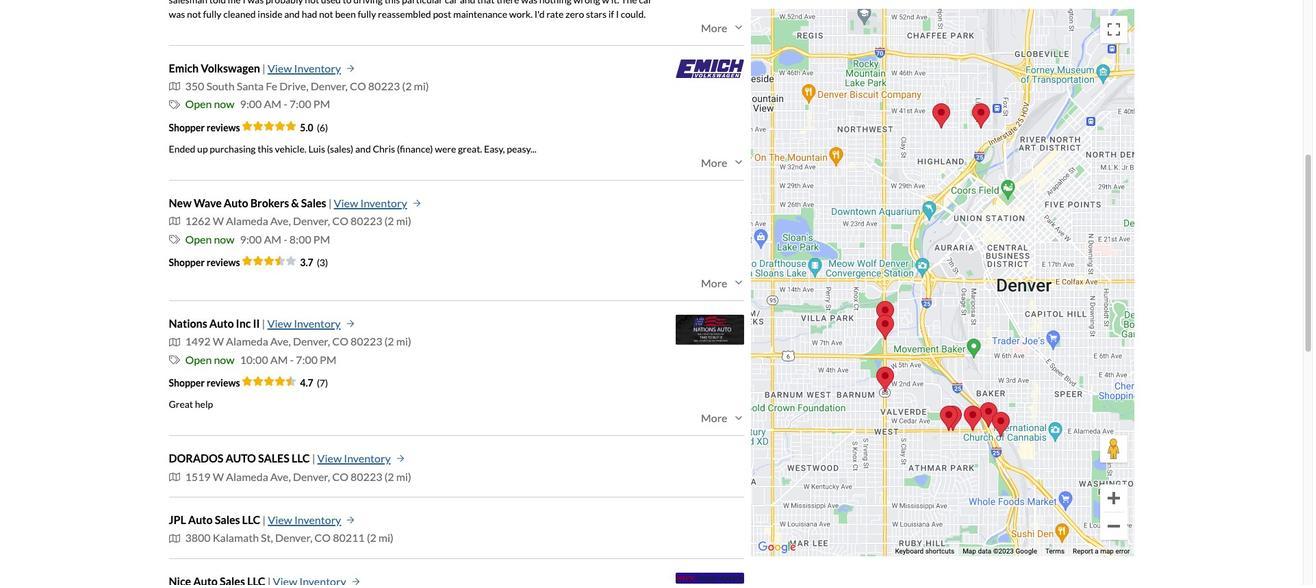 Task type: locate. For each thing, give the bounding box(es) containing it.
great help
[[169, 399, 213, 410]]

1 horizontal spatial llc
[[292, 452, 310, 465]]

tags image
[[169, 99, 180, 110], [169, 355, 180, 366]]

pm
[[313, 98, 330, 111], [313, 233, 330, 246], [320, 353, 337, 366]]

pm right 8:00
[[313, 233, 330, 246]]

auto left the inc
[[209, 317, 234, 330]]

luis
[[308, 143, 325, 155]]

1 ave, from the top
[[270, 214, 291, 227]]

1 vertical spatial sales
[[215, 513, 240, 526]]

denver, up 3800 kalamath st, denver, co 80211         (2 mi)
[[293, 470, 330, 483]]

1492
[[185, 335, 211, 348]]

0 vertical spatial ave,
[[270, 214, 291, 227]]

1 vertical spatial -
[[284, 233, 287, 246]]

am left 8:00
[[264, 233, 281, 246]]

peasy...
[[507, 143, 537, 155]]

sales right the &
[[301, 196, 326, 209]]

1 vertical spatial shopper
[[169, 257, 205, 268]]

arrow right image up the 80211
[[347, 516, 355, 525]]

1 tags image from the top
[[169, 99, 180, 110]]

2 w from the top
[[213, 335, 224, 348]]

3 now from the top
[[214, 353, 235, 366]]

ave, for 8:00
[[270, 214, 291, 227]]

help
[[195, 399, 213, 410]]

map image for 1492 w alameda ave, denver, co 80223         (2 mi)
[[169, 337, 180, 348]]

3800 kalamath st, denver, co 80211         (2 mi)
[[185, 532, 394, 545]]

shopper up great help
[[169, 377, 205, 389]]

(finance)
[[397, 143, 433, 155]]

view inventory link up 1492 w alameda ave, denver, co 80223         (2 mi)
[[267, 315, 354, 333]]

1 vertical spatial reviews
[[207, 257, 240, 268]]

view inventory link down chris at the left top of the page
[[334, 194, 421, 212]]

0 vertical spatial tags image
[[169, 99, 180, 110]]

nice auto sales llc logo image
[[675, 573, 744, 584]]

arrow right image up 1492 w alameda ave, denver, co 80223         (2 mi)
[[346, 320, 354, 328]]

2 now from the top
[[214, 233, 235, 246]]

0 vertical spatial now
[[214, 98, 235, 111]]

0 vertical spatial map image
[[169, 81, 180, 92]]

3 shopper reviews from the top
[[169, 377, 242, 389]]

mi) for 1262 w alameda ave, denver, co 80223         (2 mi)
[[396, 214, 411, 227]]

view
[[268, 61, 292, 74], [334, 196, 358, 209], [267, 317, 292, 330], [317, 452, 342, 465], [268, 513, 292, 526]]

1 vertical spatial alameda
[[226, 335, 268, 348]]

open down 350
[[185, 98, 212, 111]]

ave, up open now 10:00 am - 7:00 pm
[[270, 335, 291, 348]]

2 map image from the top
[[169, 533, 180, 544]]

nations
[[169, 317, 207, 330]]

alameda for auto
[[226, 214, 268, 227]]

view inventory link up 350 south santa fe drive, denver, co 80223         (2 mi)
[[268, 59, 355, 77]]

alameda down dorados auto sales llc | at the bottom of page
[[226, 470, 268, 483]]

1 now from the top
[[214, 98, 235, 111]]

0 vertical spatial llc
[[292, 452, 310, 465]]

angle down image
[[733, 22, 744, 33], [733, 157, 744, 168]]

view for nations auto inc ii |
[[267, 317, 292, 330]]

view inventory down and
[[334, 196, 407, 209]]

now for 9:00 am - 8:00 pm
[[214, 233, 235, 246]]

1 more from the top
[[701, 21, 727, 34]]

1 vertical spatial map image
[[169, 533, 180, 544]]

- left 8:00
[[284, 233, 287, 246]]

2 vertical spatial now
[[214, 353, 235, 366]]

1 horizontal spatial arrow right image
[[413, 199, 421, 207]]

new wave auto brokers &amp; sales image
[[964, 405, 982, 431]]

1 vertical spatial pm
[[313, 233, 330, 246]]

2 vertical spatial reviews
[[207, 377, 240, 389]]

0 vertical spatial open
[[185, 98, 212, 111]]

pm down 350 south santa fe drive, denver, co 80223         (2 mi)
[[313, 98, 330, 111]]

- down the drive,
[[284, 98, 287, 111]]

arrow right image down the 80211
[[352, 578, 360, 585]]

| right ii
[[262, 317, 265, 330]]

2 vertical spatial -
[[290, 353, 294, 366]]

(6)
[[317, 122, 328, 133]]

1 vertical spatial auto
[[209, 317, 234, 330]]

new wave auto brokers & sales |
[[169, 196, 332, 209]]

inventory
[[294, 61, 341, 74], [360, 196, 407, 209], [294, 317, 341, 330], [344, 452, 391, 465], [294, 513, 341, 526]]

dorados auto sales llc image
[[940, 405, 958, 431]]

view inventory for nations auto inc ii |
[[267, 317, 341, 330]]

map image left 350
[[169, 81, 180, 92]]

view right ii
[[267, 317, 292, 330]]

map image left the 1519
[[169, 472, 180, 483]]

0 horizontal spatial arrow right image
[[396, 455, 404, 463]]

pm for 9:00 am - 8:00 pm
[[313, 233, 330, 246]]

angle down image
[[733, 278, 744, 289], [733, 413, 744, 424]]

1 vertical spatial ave,
[[270, 335, 291, 348]]

0 vertical spatial am
[[264, 98, 281, 111]]

3800
[[185, 532, 211, 545]]

3 map image from the top
[[169, 337, 180, 348]]

1 vertical spatial now
[[214, 233, 235, 246]]

1 vertical spatial map image
[[169, 216, 180, 227]]

1 vertical spatial 9:00
[[240, 233, 262, 246]]

1 vertical spatial arrow right image
[[396, 455, 404, 463]]

now down south
[[214, 98, 235, 111]]

reviews up help
[[207, 377, 240, 389]]

1 vertical spatial llc
[[242, 513, 260, 526]]

ended
[[169, 143, 195, 155]]

2 alameda from the top
[[226, 335, 268, 348]]

nice auto sales llc image
[[876, 366, 894, 392]]

5.0 (6)
[[300, 122, 328, 133]]

am down "fe"
[[264, 98, 281, 111]]

now
[[214, 98, 235, 111], [214, 233, 235, 246], [214, 353, 235, 366]]

0 vertical spatial alameda
[[226, 214, 268, 227]]

co for nations auto inc ii
[[332, 335, 348, 348]]

1492 w alameda ave, denver, co 80223         (2 mi)
[[185, 335, 411, 348]]

2 reviews from the top
[[207, 257, 240, 268]]

view inventory up 1519 w alameda ave, denver, co 80223         (2 mi) at the left of page
[[317, 452, 391, 465]]

2 open from the top
[[185, 233, 212, 246]]

reviews
[[207, 122, 240, 133], [207, 257, 240, 268], [207, 377, 240, 389]]

view up 1519 w alameda ave, denver, co 80223         (2 mi) at the left of page
[[317, 452, 342, 465]]

1 vertical spatial tags image
[[169, 355, 180, 366]]

10:00
[[240, 353, 268, 366]]

1 horizontal spatial sales
[[301, 196, 326, 209]]

4 more button from the top
[[701, 412, 744, 425]]

auto
[[226, 452, 256, 465]]

1 angle down image from the top
[[733, 22, 744, 33]]

now left 10:00
[[214, 353, 235, 366]]

1 vertical spatial 7:00
[[296, 353, 318, 366]]

inventory for 9:00 am - 8:00 pm
[[360, 196, 407, 209]]

arrow right image for 1262 w alameda ave, denver, co 80223         (2 mi)
[[413, 199, 421, 207]]

1 alameda from the top
[[226, 214, 268, 227]]

7:00 down 1492 w alameda ave, denver, co 80223         (2 mi)
[[296, 353, 318, 366]]

co
[[350, 79, 366, 92], [332, 214, 348, 227], [332, 335, 348, 348], [332, 470, 348, 483], [315, 532, 331, 545]]

1 vertical spatial angle down image
[[733, 157, 744, 168]]

|
[[262, 61, 266, 74], [328, 196, 332, 209], [262, 317, 265, 330], [312, 452, 315, 465], [262, 513, 266, 526]]

view inventory up 1492 w alameda ave, denver, co 80223         (2 mi)
[[267, 317, 341, 330]]

0 vertical spatial -
[[284, 98, 287, 111]]

map image
[[169, 81, 180, 92], [169, 216, 180, 227], [169, 337, 180, 348]]

1 more button from the top
[[701, 21, 744, 34]]

tags image
[[169, 234, 180, 245]]

llc for dorados auto sales llc
[[292, 452, 310, 465]]

arrow right image
[[413, 199, 421, 207], [396, 455, 404, 463]]

view for new wave auto brokers & sales |
[[334, 196, 358, 209]]

auto
[[224, 196, 248, 209], [209, 317, 234, 330], [188, 513, 213, 526]]

3 more button from the top
[[701, 277, 744, 290]]

1 vertical spatial w
[[213, 335, 224, 348]]

- for nations auto inc ii |
[[290, 353, 294, 366]]

map region
[[751, 8, 1134, 556]]

9:00 down santa
[[240, 98, 262, 111]]

arrow right image up 350 south santa fe drive, denver, co 80223         (2 mi)
[[346, 64, 355, 72]]

view inventory link up 1519 w alameda ave, denver, co 80223         (2 mi) at the left of page
[[317, 450, 404, 468]]

new
[[169, 196, 192, 209]]

report
[[1073, 547, 1093, 555]]

denver, for new wave auto brokers & sales
[[293, 214, 330, 227]]

view inventory up 3800 kalamath st, denver, co 80211         (2 mi)
[[268, 513, 341, 526]]

0 vertical spatial 7:00
[[290, 98, 311, 111]]

denver, up "4.7 (7)"
[[293, 335, 330, 348]]

shopper for emich
[[169, 122, 205, 133]]

view inventory link
[[268, 59, 355, 77], [334, 194, 421, 212], [267, 315, 354, 333], [317, 450, 404, 468], [268, 511, 355, 529]]

keyboard shortcuts
[[895, 547, 955, 555]]

pm for 10:00 am - 7:00 pm
[[320, 353, 337, 366]]

2 ave, from the top
[[270, 335, 291, 348]]

tags image down "nations"
[[169, 355, 180, 366]]

denver, for nations auto inc ii
[[293, 335, 330, 348]]

2 angle down image from the top
[[733, 413, 744, 424]]

2 9:00 from the top
[[240, 233, 262, 246]]

- down 1492 w alameda ave, denver, co 80223         (2 mi)
[[290, 353, 294, 366]]

w for 1492
[[213, 335, 224, 348]]

1 vertical spatial shopper reviews
[[169, 257, 242, 268]]

2 shopper from the top
[[169, 257, 205, 268]]

llc up 1519 w alameda ave, denver, co 80223         (2 mi) at the left of page
[[292, 452, 310, 465]]

1 vertical spatial angle down image
[[733, 413, 744, 424]]

| up 1519 w alameda ave, denver, co 80223         (2 mi) at the left of page
[[312, 452, 315, 465]]

mi)
[[414, 79, 429, 92], [396, 214, 411, 227], [396, 335, 411, 348], [396, 470, 411, 483], [379, 532, 394, 545]]

auto right wave
[[224, 196, 248, 209]]

4 more from the top
[[701, 412, 727, 425]]

shopper down tags icon
[[169, 257, 205, 268]]

now for 9:00 am - 7:00 pm
[[214, 98, 235, 111]]

alameda down the inc
[[226, 335, 268, 348]]

1 vertical spatial am
[[264, 233, 281, 246]]

2 vertical spatial auto
[[188, 513, 213, 526]]

2 vertical spatial open
[[185, 353, 212, 366]]

0 vertical spatial w
[[213, 214, 224, 227]]

keyboard shortcuts button
[[895, 546, 955, 556]]

auto for inc
[[209, 317, 234, 330]]

drive,
[[280, 79, 309, 92]]

tags image down emich at the top
[[169, 99, 180, 110]]

©2023
[[993, 547, 1014, 555]]

map image for 1262 w alameda ave, denver, co 80223         (2 mi)
[[169, 216, 180, 227]]

| up st,
[[262, 513, 266, 526]]

80223 for 1262 w alameda ave, denver, co 80223         (2 mi)
[[351, 214, 382, 227]]

angle down image for fourth more button
[[733, 413, 744, 424]]

9:00 down new wave auto brokers & sales |
[[240, 233, 262, 246]]

auto up 3800
[[188, 513, 213, 526]]

llc
[[292, 452, 310, 465], [242, 513, 260, 526]]

2 tags image from the top
[[169, 355, 180, 366]]

denver,
[[311, 79, 348, 92], [293, 214, 330, 227], [293, 335, 330, 348], [293, 470, 330, 483], [275, 532, 312, 545]]

st,
[[261, 532, 273, 545]]

map image down jpl
[[169, 533, 180, 544]]

reviews down the open now 9:00 am - 8:00 pm
[[207, 257, 240, 268]]

(7)
[[317, 377, 328, 389]]

report a map error
[[1073, 547, 1130, 555]]

open down 1262
[[185, 233, 212, 246]]

view up "fe"
[[268, 61, 292, 74]]

| for nations auto inc ii |
[[262, 317, 265, 330]]

arrow right image
[[346, 64, 355, 72], [346, 320, 354, 328], [347, 516, 355, 525], [352, 578, 360, 585]]

0 vertical spatial angle down image
[[733, 22, 744, 33]]

jpl auto sales llc |
[[169, 513, 266, 526]]

8:00
[[290, 233, 311, 246]]

millennium auto inc image
[[876, 301, 894, 326]]

denver, up 8:00
[[293, 214, 330, 227]]

| right the &
[[328, 196, 332, 209]]

view inventory link for open now 10:00 am - 7:00 pm
[[267, 315, 354, 333]]

0 vertical spatial arrow right image
[[413, 199, 421, 207]]

open
[[185, 98, 212, 111], [185, 233, 212, 246], [185, 353, 212, 366]]

alameda down new wave auto brokers & sales |
[[226, 214, 268, 227]]

3 shopper from the top
[[169, 377, 205, 389]]

shopper up ended
[[169, 122, 205, 133]]

2 vertical spatial map image
[[169, 337, 180, 348]]

alameda
[[226, 214, 268, 227], [226, 335, 268, 348], [226, 470, 268, 483]]

2 vertical spatial shopper reviews
[[169, 377, 242, 389]]

dorados
[[169, 452, 224, 465]]

0 vertical spatial reviews
[[207, 122, 240, 133]]

1 shopper reviews from the top
[[169, 122, 242, 133]]

denver, right the drive,
[[311, 79, 348, 92]]

1 angle down image from the top
[[733, 278, 744, 289]]

0 vertical spatial 9:00
[[240, 98, 262, 111]]

0 horizontal spatial llc
[[242, 513, 260, 526]]

2 vertical spatial am
[[270, 353, 288, 366]]

1 map image from the top
[[169, 81, 180, 92]]

1 reviews from the top
[[207, 122, 240, 133]]

-
[[284, 98, 287, 111], [284, 233, 287, 246], [290, 353, 294, 366]]

view inventory
[[268, 61, 341, 74], [334, 196, 407, 209], [267, 317, 341, 330], [317, 452, 391, 465], [268, 513, 341, 526]]

am
[[264, 98, 281, 111], [264, 233, 281, 246], [270, 353, 288, 366]]

3 more from the top
[[701, 277, 727, 290]]

3 w from the top
[[213, 470, 224, 483]]

9:00
[[240, 98, 262, 111], [240, 233, 262, 246]]

2 more from the top
[[701, 156, 727, 169]]

more
[[701, 21, 727, 34], [701, 156, 727, 169], [701, 277, 727, 290], [701, 412, 727, 425]]

sales up kalamath
[[215, 513, 240, 526]]

0 vertical spatial shopper reviews
[[169, 122, 242, 133]]

1 open from the top
[[185, 98, 212, 111]]

ave, down sales
[[270, 470, 291, 483]]

0 vertical spatial angle down image
[[733, 278, 744, 289]]

2 vertical spatial pm
[[320, 353, 337, 366]]

view inventory link up 3800 kalamath st, denver, co 80211         (2 mi)
[[268, 511, 355, 529]]

open now 9:00 am - 7:00 pm
[[185, 98, 330, 111]]

llc up kalamath
[[242, 513, 260, 526]]

w right the 1519
[[213, 470, 224, 483]]

view inventory link for open now 9:00 am - 8:00 pm
[[334, 194, 421, 212]]

shopper reviews up the 'up'
[[169, 122, 242, 133]]

80223
[[368, 79, 400, 92], [351, 214, 382, 227], [351, 335, 382, 348], [351, 470, 382, 483]]

arrow right image for denver,
[[346, 64, 355, 72]]

ave,
[[270, 214, 291, 227], [270, 335, 291, 348], [270, 470, 291, 483]]

view inventory up 350 south santa fe drive, denver, co 80223         (2 mi)
[[268, 61, 341, 74]]

united automotive image
[[876, 314, 894, 340]]

map image down "nations"
[[169, 337, 180, 348]]

this
[[258, 143, 273, 155]]

3 open from the top
[[185, 353, 212, 366]]

map image
[[169, 472, 180, 483], [169, 533, 180, 544]]

mi) for 1492 w alameda ave, denver, co 80223         (2 mi)
[[396, 335, 411, 348]]

3 reviews from the top
[[207, 377, 240, 389]]

co for new wave auto brokers & sales
[[332, 214, 348, 227]]

pm for 9:00 am - 7:00 pm
[[313, 98, 330, 111]]

map image for 1519 w alameda ave, denver, co 80223         (2 mi)
[[169, 472, 180, 483]]

view right the &
[[334, 196, 358, 209]]

am for 10:00 am - 7:00 pm
[[270, 353, 288, 366]]

more button
[[701, 21, 744, 34], [701, 156, 744, 169], [701, 277, 744, 290], [701, 412, 744, 425]]

2 vertical spatial ave,
[[270, 470, 291, 483]]

1 vertical spatial open
[[185, 233, 212, 246]]

1 map image from the top
[[169, 472, 180, 483]]

1 shopper from the top
[[169, 122, 205, 133]]

1 w from the top
[[213, 214, 224, 227]]

0 vertical spatial map image
[[169, 472, 180, 483]]

santa
[[237, 79, 264, 92]]

emich volkswagen image
[[992, 412, 1010, 437]]

7:00 down the drive,
[[290, 98, 311, 111]]

reviews up purchasing
[[207, 122, 240, 133]]

0 vertical spatial shopper
[[169, 122, 205, 133]]

w
[[213, 214, 224, 227], [213, 335, 224, 348], [213, 470, 224, 483]]

now down wave
[[214, 233, 235, 246]]

open down 1492
[[185, 353, 212, 366]]

am for 9:00 am - 8:00 pm
[[264, 233, 281, 246]]

(2
[[402, 79, 412, 92], [384, 214, 394, 227], [384, 335, 394, 348], [384, 470, 394, 483], [367, 532, 376, 545]]

2 vertical spatial w
[[213, 470, 224, 483]]

80223 for 1519 w alameda ave, denver, co 80223         (2 mi)
[[351, 470, 382, 483]]

2 angle down image from the top
[[733, 157, 744, 168]]

arrow right image for 1519 w alameda ave, denver, co 80223         (2 mi)
[[396, 455, 404, 463]]

map image for 3800 kalamath st, denver, co 80211         (2 mi)
[[169, 533, 180, 544]]

ave, down brokers
[[270, 214, 291, 227]]

w down nations auto inc ii | on the left of the page
[[213, 335, 224, 348]]

9:00 for 9:00 am - 7:00 pm
[[240, 98, 262, 111]]

map image up tags icon
[[169, 216, 180, 227]]

2 vertical spatial shopper
[[169, 377, 205, 389]]

shopper reviews for auto
[[169, 377, 242, 389]]

3.7
[[300, 257, 313, 268]]

am right 10:00
[[270, 353, 288, 366]]

1262
[[185, 214, 211, 227]]

2 map image from the top
[[169, 216, 180, 227]]

angle down image for fourth more button from the bottom
[[733, 22, 744, 33]]

sales
[[258, 452, 290, 465]]

1 9:00 from the top
[[240, 98, 262, 111]]

2 shopper reviews from the top
[[169, 257, 242, 268]]

victory autos image
[[932, 103, 950, 128]]

japanese car connection image
[[979, 402, 997, 427]]

reviews for auto
[[207, 377, 240, 389]]

0 vertical spatial pm
[[313, 98, 330, 111]]

sales
[[301, 196, 326, 209], [215, 513, 240, 526]]

emich volkswagen logo image
[[675, 59, 744, 78]]

0 horizontal spatial sales
[[215, 513, 240, 526]]

w right 1262
[[213, 214, 224, 227]]

shopper reviews down tags icon
[[169, 257, 242, 268]]

pm up (7)
[[320, 353, 337, 366]]

shopper reviews up help
[[169, 377, 242, 389]]

arrow right image for 80211
[[347, 516, 355, 525]]

7:00
[[290, 98, 311, 111], [296, 353, 318, 366]]

2 vertical spatial alameda
[[226, 470, 268, 483]]



Task type: vqa. For each thing, say whether or not it's contained in the screenshot.
the topmost "PM"
yes



Task type: describe. For each thing, give the bounding box(es) containing it.
1519 w alameda ave, denver, co 80223         (2 mi)
[[185, 470, 411, 483]]

1262 w alameda ave, denver, co 80223         (2 mi)
[[185, 214, 411, 227]]

llc for jpl auto sales llc
[[242, 513, 260, 526]]

am for 9:00 am - 7:00 pm
[[264, 98, 281, 111]]

google image
[[754, 538, 799, 556]]

1519
[[185, 470, 211, 483]]

vehicle.
[[275, 143, 307, 155]]

view inventory link for open now 9:00 am - 7:00 pm
[[268, 59, 355, 77]]

tags image for open now 10:00 am - 7:00 pm
[[169, 355, 180, 366]]

map image for 350 south santa fe drive, denver, co 80223         (2 mi)
[[169, 81, 180, 92]]

view up 3800 kalamath st, denver, co 80211         (2 mi)
[[268, 513, 292, 526]]

google
[[1016, 547, 1037, 555]]

mi) for 1519 w alameda ave, denver, co 80223         (2 mi)
[[396, 470, 411, 483]]

| for dorados auto sales llc |
[[312, 452, 315, 465]]

denver, right st,
[[275, 532, 312, 545]]

data
[[978, 547, 992, 555]]

were
[[435, 143, 456, 155]]

wave
[[194, 196, 222, 209]]

nations auto inc ii logo image
[[675, 315, 744, 345]]

great
[[169, 399, 193, 410]]

great.
[[458, 143, 482, 155]]

80223 for 1492 w alameda ave, denver, co 80223         (2 mi)
[[351, 335, 382, 348]]

(2 for 1262 w alameda ave, denver, co 80223         (2 mi)
[[384, 214, 394, 227]]

co for dorados auto sales llc
[[332, 470, 348, 483]]

4.7 (7)
[[300, 377, 328, 389]]

open now 10:00 am - 7:00 pm
[[185, 353, 337, 366]]

(3)
[[317, 257, 328, 268]]

and
[[355, 143, 371, 155]]

ended up purchasing this vehicle.  luis (sales) and chris (finance) were great.  easy, peasy...
[[169, 143, 537, 155]]

2 more button from the top
[[701, 156, 744, 169]]

more for 3rd more button
[[701, 277, 727, 290]]

angle down image for 3rd more button
[[733, 278, 744, 289]]

9:00 for 9:00 am - 8:00 pm
[[240, 233, 262, 246]]

chris
[[373, 143, 395, 155]]

emich volkswagen |
[[169, 61, 266, 74]]

jpl auto sales llc image
[[972, 103, 990, 128]]

ave, for 7:00
[[270, 335, 291, 348]]

&
[[291, 196, 299, 209]]

80211
[[333, 532, 365, 545]]

shortcuts
[[926, 547, 955, 555]]

error
[[1116, 547, 1130, 555]]

easy,
[[484, 143, 505, 155]]

open for open now 9:00 am - 8:00 pm
[[185, 233, 212, 246]]

keyboard
[[895, 547, 924, 555]]

arrow right image for co
[[346, 320, 354, 328]]

inventory for 9:00 am - 7:00 pm
[[294, 61, 341, 74]]

inc
[[236, 317, 251, 330]]

map
[[963, 547, 976, 555]]

3 ave, from the top
[[270, 470, 291, 483]]

more for fourth more button from the bottom
[[701, 21, 727, 34]]

- for emich volkswagen |
[[284, 98, 287, 111]]

more for third more button from the bottom
[[701, 156, 727, 169]]

0 vertical spatial sales
[[301, 196, 326, 209]]

now for 10:00 am - 7:00 pm
[[214, 353, 235, 366]]

(sales)
[[327, 143, 354, 155]]

| for jpl auto sales llc |
[[262, 513, 266, 526]]

reviews for volkswagen
[[207, 122, 240, 133]]

a
[[1095, 547, 1099, 555]]

south
[[206, 79, 235, 92]]

(2 for 1519 w alameda ave, denver, co 80223         (2 mi)
[[384, 470, 394, 483]]

volkswagen
[[201, 61, 260, 74]]

angle down image for third more button from the bottom
[[733, 157, 744, 168]]

emich
[[169, 61, 199, 74]]

denver, for dorados auto sales llc
[[293, 470, 330, 483]]

brokers
[[250, 196, 289, 209]]

(2 for 1492 w alameda ave, denver, co 80223         (2 mi)
[[384, 335, 394, 348]]

up
[[197, 143, 208, 155]]

open now 9:00 am - 8:00 pm
[[185, 233, 330, 246]]

more for fourth more button
[[701, 412, 727, 425]]

map
[[1100, 547, 1114, 555]]

terms
[[1046, 547, 1065, 555]]

open for open now 9:00 am - 7:00 pm
[[185, 98, 212, 111]]

dorados auto sales llc |
[[169, 452, 315, 465]]

w for 1262
[[213, 214, 224, 227]]

7:00 for denver,
[[296, 353, 318, 366]]

350 south santa fe drive, denver, co 80223         (2 mi)
[[185, 79, 429, 92]]

jpl
[[169, 513, 186, 526]]

- for new wave auto brokers & sales |
[[284, 233, 287, 246]]

nations auto inc ii image
[[944, 405, 962, 431]]

alameda for inc
[[226, 335, 268, 348]]

7:00 for drive,
[[290, 98, 311, 111]]

ii
[[253, 317, 260, 330]]

fe
[[266, 79, 277, 92]]

5.0
[[300, 122, 313, 133]]

0 vertical spatial auto
[[224, 196, 248, 209]]

view inventory for new wave auto brokers & sales |
[[334, 196, 407, 209]]

view for emich volkswagen |
[[268, 61, 292, 74]]

| up santa
[[262, 61, 266, 74]]

kalamath
[[213, 532, 259, 545]]

open for open now 10:00 am - 7:00 pm
[[185, 353, 212, 366]]

shopper reviews for volkswagen
[[169, 122, 242, 133]]

nations auto inc ii |
[[169, 317, 265, 330]]

3 alameda from the top
[[226, 470, 268, 483]]

inventory for 10:00 am - 7:00 pm
[[294, 317, 341, 330]]

terms link
[[1046, 547, 1065, 555]]

report a map error link
[[1073, 547, 1130, 555]]

shopper for nations
[[169, 377, 205, 389]]

3.7 (3)
[[300, 257, 328, 268]]

auto for sales
[[188, 513, 213, 526]]

purchasing
[[210, 143, 256, 155]]

view inventory for emich volkswagen |
[[268, 61, 341, 74]]

map data ©2023 google
[[963, 547, 1037, 555]]

tags image for open now 9:00 am - 7:00 pm
[[169, 99, 180, 110]]

350
[[185, 79, 204, 92]]

4.7
[[300, 377, 313, 389]]



